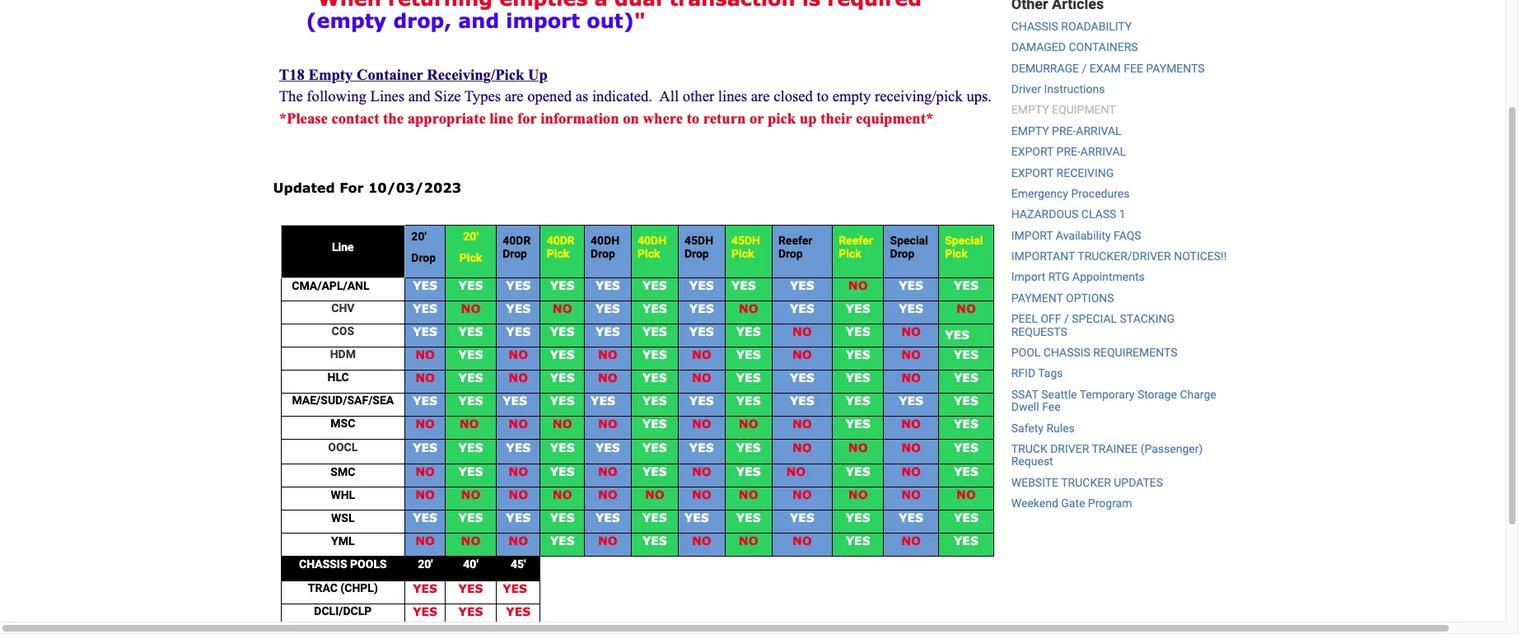 Task type: vqa. For each thing, say whether or not it's contained in the screenshot.
CHASSIS POOLS
yes



Task type: describe. For each thing, give the bounding box(es) containing it.
*please
[[279, 109, 328, 127]]

all
[[660, 88, 679, 105]]

safety rules link
[[1011, 421, 1075, 435]]

for
[[517, 109, 537, 127]]

t18 empty container receiving/pick up
[[279, 66, 548, 83]]

weekend
[[1011, 497, 1058, 510]]

pick for special pick
[[945, 247, 968, 260]]

export pre-arrival link
[[1011, 145, 1126, 158]]

dcli/dclp
[[314, 605, 372, 618]]

for
[[339, 179, 364, 195]]

1 empty from the top
[[1011, 103, 1049, 116]]

equipment
[[1052, 103, 1116, 116]]

import
[[1011, 229, 1053, 242]]

reefer pick
[[839, 234, 873, 260]]

export receiving link
[[1011, 166, 1114, 179]]

20' for 20' pick
[[463, 230, 478, 243]]

ssat seattle temporary storage charge dwell fee link
[[1011, 388, 1216, 414]]

cma/apl/anl yes
[[292, 278, 394, 292]]

appointments
[[1073, 271, 1145, 284]]

other
[[683, 88, 714, 105]]

45dh drop
[[685, 234, 713, 260]]

import
[[506, 8, 580, 32]]

pick for 20' pick
[[459, 251, 482, 265]]

procedures
[[1071, 187, 1130, 200]]

trac (chpl)
[[308, 582, 378, 595]]

payment options link
[[1011, 292, 1114, 305]]

the
[[279, 88, 303, 105]]

pool
[[1011, 346, 1041, 359]]

drop for 40dh drop
[[591, 247, 615, 260]]

driver instructions link
[[1011, 82, 1105, 96]]

1 vertical spatial chassis
[[1044, 346, 1091, 359]]

yml
[[331, 534, 355, 547]]

on
[[623, 109, 639, 127]]

return
[[703, 109, 746, 127]]

payments
[[1146, 61, 1205, 75]]

updates
[[1114, 476, 1163, 489]]

availability
[[1056, 229, 1111, 242]]

2 empty from the top
[[1011, 124, 1049, 137]]

lines
[[718, 88, 747, 105]]

peel
[[1011, 312, 1038, 326]]

10/03/2023
[[368, 179, 461, 195]]

as
[[576, 88, 588, 105]]

2 are from the left
[[751, 88, 770, 105]]

trac
[[308, 582, 338, 595]]

mae/sud/saf/sea
[[292, 394, 394, 407]]

gate
[[1061, 497, 1085, 510]]

damaged
[[1011, 41, 1066, 54]]

safety
[[1011, 421, 1044, 435]]

t18
[[279, 66, 305, 83]]

0 vertical spatial arrival
[[1076, 124, 1122, 137]]

where
[[643, 109, 683, 127]]

receiving
[[1057, 166, 1114, 179]]

updated
[[273, 179, 335, 195]]

0 vertical spatial and
[[458, 8, 499, 32]]

hazardous
[[1011, 208, 1079, 221]]

out)
[[587, 8, 634, 32]]

pick for reefer pick
[[839, 247, 861, 260]]

20' for 20' drop
[[411, 230, 426, 243]]

ups.
[[967, 88, 992, 105]]

pick for 40dh pick
[[638, 247, 660, 260]]

damaged containers link
[[1011, 41, 1138, 54]]

important trucker/driver notices!! link
[[1011, 250, 1227, 263]]

up
[[800, 109, 817, 127]]

40dr for pick
[[547, 234, 575, 247]]

import
[[1011, 271, 1046, 284]]

40'
[[463, 558, 478, 571]]

instructions
[[1044, 82, 1105, 96]]

trucker
[[1061, 476, 1111, 489]]

whl
[[331, 488, 355, 501]]

chv
[[331, 302, 355, 315]]

40dh for pick
[[638, 234, 666, 247]]

size
[[434, 88, 461, 105]]

chassis for chassis pools
[[299, 558, 347, 571]]

empty
[[833, 88, 871, 105]]

pick
[[768, 109, 796, 127]]

drop for special drop
[[890, 247, 915, 260]]

requirements
[[1093, 346, 1178, 359]]

demurrage
[[1011, 61, 1079, 75]]

chassis for chassis roadability damaged containers demurrage / exam fee payments driver instructions empty equipment empty pre-arrival export pre-arrival export receiving emergency procedures hazardous class 1 import availability faqs important trucker/driver notices!! import rtg appointments payment options peel off / special stacking requests pool chassis requirements rfid tags ssat seattle temporary storage charge dwell fee safety rules truck driver trainee (passenger) request website trucker updates weekend gate program
[[1011, 20, 1058, 33]]

40dh pick
[[638, 234, 666, 260]]

0 vertical spatial pre-
[[1052, 124, 1076, 137]]

drop for reefer drop
[[778, 247, 803, 260]]

contact
[[331, 109, 379, 127]]

chassis pools
[[299, 558, 387, 571]]

40dr for drop
[[503, 234, 531, 247]]

payment
[[1011, 292, 1063, 305]]

reefer drop
[[778, 234, 818, 260]]

emergency
[[1011, 187, 1068, 200]]

exam
[[1090, 61, 1121, 75]]

msc
[[331, 417, 355, 430]]

storage
[[1138, 388, 1177, 401]]

reefer for drop
[[778, 234, 813, 247]]

(empty drop, and import out) "
[[306, 8, 646, 32]]

special drop
[[890, 234, 928, 260]]

truck driver trainee (passenger) request link
[[1011, 442, 1203, 468]]



Task type: locate. For each thing, give the bounding box(es) containing it.
1 vertical spatial export
[[1011, 166, 1054, 179]]

drop right reefer pick
[[890, 247, 915, 260]]

chassis up damaged
[[1011, 20, 1058, 33]]

roadability
[[1061, 20, 1132, 33]]

2 export from the top
[[1011, 166, 1054, 179]]

pre-
[[1052, 124, 1076, 137], [1057, 145, 1081, 158]]

ssat
[[1011, 388, 1039, 401]]

40dr left the 40dr pick
[[503, 234, 531, 247]]

temporary
[[1080, 388, 1135, 401]]

1 horizontal spatial 40dh
[[638, 234, 666, 247]]

their
[[821, 109, 852, 127]]

drop right 45dh pick
[[778, 247, 803, 260]]

pre- up "export pre-arrival" link
[[1052, 124, 1076, 137]]

to up their
[[817, 88, 829, 105]]

0 horizontal spatial and
[[408, 88, 431, 105]]

/ right the off on the right
[[1064, 312, 1069, 326]]

export up "export receiving" link
[[1011, 145, 1054, 158]]

and up receiving/pick
[[458, 8, 499, 32]]

drop inside 40dr drop
[[503, 247, 527, 260]]

40dh right the 40dr pick
[[591, 234, 620, 247]]

lines
[[370, 88, 405, 105]]

cma/apl/anl
[[292, 279, 370, 292]]

empty
[[308, 66, 353, 83]]

1 horizontal spatial /
[[1082, 61, 1087, 75]]

1 are from the left
[[505, 88, 524, 105]]

pre- down empty pre-arrival link
[[1057, 145, 1081, 158]]

1 horizontal spatial 45dh
[[731, 234, 760, 247]]

website
[[1011, 476, 1059, 489]]

website trucker updates link
[[1011, 476, 1163, 489]]

0 horizontal spatial special
[[890, 234, 928, 247]]

0 horizontal spatial to
[[687, 109, 700, 127]]

1 horizontal spatial are
[[751, 88, 770, 105]]

1 horizontal spatial to
[[817, 88, 829, 105]]

to
[[817, 88, 829, 105], [687, 109, 700, 127]]

drop for 40dr drop
[[503, 247, 527, 260]]

types
[[465, 88, 501, 105]]

1 vertical spatial to
[[687, 109, 700, 127]]

pick right 40dr drop
[[547, 247, 569, 260]]

receiving/pick
[[427, 66, 524, 83]]

drop inside special drop
[[890, 247, 915, 260]]

1 45dh from the left
[[685, 234, 713, 247]]

pick for 45dh pick
[[731, 247, 754, 260]]

pick left 40dr drop
[[459, 251, 482, 265]]

pick
[[547, 247, 569, 260], [638, 247, 660, 260], [731, 247, 754, 260], [839, 247, 861, 260], [945, 247, 968, 260], [459, 251, 482, 265]]

chassis up trac
[[299, 558, 347, 571]]

2 40dr from the left
[[547, 234, 575, 247]]

1 horizontal spatial and
[[458, 8, 499, 32]]

0 vertical spatial to
[[817, 88, 829, 105]]

special for drop
[[890, 234, 928, 247]]

equipment*
[[856, 109, 934, 127]]

2 special from the left
[[945, 234, 983, 247]]

trainee
[[1092, 442, 1138, 456]]

arrival down equipment
[[1076, 124, 1122, 137]]

opened
[[527, 88, 572, 105]]

arrival
[[1076, 124, 1122, 137], [1081, 145, 1126, 158]]

special right reefer pick
[[890, 234, 928, 247]]

20'
[[411, 230, 426, 243], [463, 230, 478, 243], [418, 558, 433, 571]]

are up or
[[751, 88, 770, 105]]

0 horizontal spatial reefer
[[778, 234, 813, 247]]

up
[[528, 66, 548, 83]]

drop
[[503, 247, 527, 260], [591, 247, 615, 260], [685, 247, 709, 260], [778, 247, 803, 260], [890, 247, 915, 260], [411, 251, 436, 265]]

emergency procedures link
[[1011, 187, 1130, 200]]

hdm
[[330, 348, 356, 361]]

pick inside the 40dr pick
[[547, 247, 569, 260]]

pick right 45dh drop
[[731, 247, 754, 260]]

the following lines and size types are opened as indicated.  all other lines are closed to empty receiving/pick ups. *please contact the appropriate line for information on where to return or pick up their equipment*
[[279, 88, 992, 127]]

0 vertical spatial chassis
[[1011, 20, 1058, 33]]

rfid tags link
[[1011, 367, 1063, 380]]

demurrage / exam fee payments link
[[1011, 61, 1205, 75]]

(chpl)
[[340, 582, 378, 595]]

0 horizontal spatial 40dh
[[591, 234, 620, 247]]

40dr right 40dr drop
[[547, 234, 575, 247]]

45'
[[511, 558, 526, 571]]

45dh right 45dh drop
[[731, 234, 760, 247]]

1 special from the left
[[890, 234, 928, 247]]

40dr drop
[[503, 234, 531, 260]]

40dh for drop
[[591, 234, 620, 247]]

20' left 40dr drop
[[463, 230, 478, 243]]

notices!!
[[1174, 250, 1227, 263]]

line
[[332, 241, 354, 254]]

2 45dh from the left
[[731, 234, 760, 247]]

1 vertical spatial and
[[408, 88, 431, 105]]

line
[[490, 109, 514, 127]]

export up emergency
[[1011, 166, 1054, 179]]

45dh for pick
[[731, 234, 760, 247]]

1 reefer from the left
[[778, 234, 813, 247]]

1 vertical spatial /
[[1064, 312, 1069, 326]]

0 vertical spatial empty
[[1011, 103, 1049, 116]]

40dh drop
[[591, 234, 620, 260]]

20' down 10/03/2023
[[411, 230, 426, 243]]

smc
[[331, 465, 355, 478]]

pick inside 45dh pick
[[731, 247, 754, 260]]

program
[[1088, 497, 1132, 510]]

drop right the 40dr pick
[[591, 247, 615, 260]]

1 40dr from the left
[[503, 234, 531, 247]]

driver
[[1050, 442, 1089, 456]]

pick right 40dh drop
[[638, 247, 660, 260]]

drop inside 40dh drop
[[591, 247, 615, 260]]

1 horizontal spatial reefer
[[839, 234, 873, 247]]

1 horizontal spatial 40dr
[[547, 234, 575, 247]]

oocl
[[328, 441, 358, 454]]

information
[[541, 109, 619, 127]]

are up line
[[505, 88, 524, 105]]

drop for 20' drop
[[411, 251, 436, 265]]

2 vertical spatial chassis
[[299, 558, 347, 571]]

1 export from the top
[[1011, 145, 1054, 158]]

are
[[505, 88, 524, 105], [751, 88, 770, 105]]

drop for 45dh drop
[[685, 247, 709, 260]]

and down t18 empty container receiving/pick up on the top
[[408, 88, 431, 105]]

pick right special drop
[[945, 247, 968, 260]]

1 40dh from the left
[[591, 234, 620, 247]]

40dh right 40dh drop
[[638, 234, 666, 247]]

import availability faqs link
[[1011, 229, 1141, 242]]

20' for 20'
[[418, 558, 433, 571]]

chassis roadability damaged containers demurrage / exam fee payments driver instructions empty equipment empty pre-arrival export pre-arrival export receiving emergency procedures hazardous class 1 import availability faqs important trucker/driver notices!! import rtg appointments payment options peel off / special stacking requests pool chassis requirements rfid tags ssat seattle temporary storage charge dwell fee safety rules truck driver trainee (passenger) request website trucker updates weekend gate program
[[1011, 20, 1227, 510]]

20' inside 20' drop
[[411, 230, 426, 243]]

class
[[1081, 208, 1117, 221]]

cos
[[332, 325, 354, 338]]

1 vertical spatial arrival
[[1081, 145, 1126, 158]]

special right special drop
[[945, 234, 983, 247]]

pick inside reefer pick
[[839, 247, 861, 260]]

0 horizontal spatial /
[[1064, 312, 1069, 326]]

45dh
[[685, 234, 713, 247], [731, 234, 760, 247]]

/
[[1082, 61, 1087, 75], [1064, 312, 1069, 326]]

45dh pick
[[731, 234, 760, 260]]

pick right reefer drop
[[839, 247, 861, 260]]

/ left exam
[[1082, 61, 1087, 75]]

20' left 40'
[[418, 558, 433, 571]]

reefer inside reefer drop
[[778, 234, 813, 247]]

following
[[307, 88, 367, 105]]

drop right 40dh pick
[[685, 247, 709, 260]]

arrival up receiving
[[1081, 145, 1126, 158]]

chassis up tags
[[1044, 346, 1091, 359]]

drop inside reefer drop
[[778, 247, 803, 260]]

rfid
[[1011, 367, 1036, 380]]

reefer right 45dh pick
[[778, 234, 813, 247]]

requests
[[1011, 325, 1067, 338]]

reefer for pick
[[839, 234, 873, 247]]

hazardous class 1 link
[[1011, 208, 1126, 221]]

pick inside special pick
[[945, 247, 968, 260]]

pick inside 40dh pick
[[638, 247, 660, 260]]

0 vertical spatial /
[[1082, 61, 1087, 75]]

drop right 20' pick
[[503, 247, 527, 260]]

closed
[[774, 88, 813, 105]]

0 vertical spatial export
[[1011, 145, 1054, 158]]

stacking
[[1120, 312, 1175, 326]]

1 vertical spatial empty
[[1011, 124, 1049, 137]]

empty pre-arrival link
[[1011, 124, 1122, 137]]

45dh left 45dh pick
[[685, 234, 713, 247]]

special
[[1072, 312, 1117, 326]]

off
[[1041, 312, 1061, 326]]

1 vertical spatial pre-
[[1057, 145, 1081, 158]]

yes
[[370, 278, 394, 292], [413, 278, 437, 292], [458, 278, 483, 292], [506, 278, 531, 292], [550, 278, 575, 292], [596, 278, 620, 292], [642, 278, 667, 292], [689, 278, 714, 292], [731, 278, 756, 292], [790, 278, 814, 292], [899, 278, 923, 292], [954, 278, 978, 292], [413, 301, 437, 315], [506, 301, 531, 315], [596, 301, 620, 315], [642, 301, 667, 315], [689, 301, 714, 315], [790, 301, 814, 315], [846, 301, 870, 315], [899, 301, 923, 315], [413, 324, 437, 338], [458, 324, 483, 338], [506, 324, 531, 338], [550, 324, 575, 338], [596, 324, 620, 338], [642, 324, 667, 338], [689, 324, 714, 338], [736, 324, 761, 338], [846, 324, 870, 338], [945, 328, 970, 342], [458, 347, 483, 361], [550, 347, 575, 361], [642, 347, 667, 361], [736, 347, 761, 361], [846, 347, 870, 361], [954, 347, 978, 361], [458, 370, 483, 384], [550, 370, 575, 384], [642, 370, 667, 384], [736, 370, 761, 384], [790, 370, 814, 384], [846, 370, 870, 384], [954, 370, 978, 384], [413, 393, 437, 407], [458, 393, 483, 407], [503, 393, 527, 407], [550, 393, 575, 407], [591, 393, 615, 407], [642, 393, 667, 407], [689, 393, 714, 407], [736, 393, 761, 407], [790, 393, 814, 407], [846, 393, 870, 407], [899, 393, 923, 407], [954, 393, 978, 407], [642, 417, 667, 431], [846, 417, 870, 431], [954, 417, 978, 431], [413, 441, 437, 455], [458, 441, 483, 455], [506, 441, 531, 455], [550, 441, 575, 455], [596, 441, 620, 455], [642, 441, 667, 455], [689, 441, 714, 455], [736, 441, 761, 455], [954, 441, 978, 455], [458, 465, 483, 479], [550, 465, 575, 479], [642, 465, 667, 479], [736, 465, 761, 479], [846, 465, 870, 479], [954, 465, 978, 479], [413, 511, 437, 525], [458, 511, 483, 525], [506, 511, 531, 525], [550, 511, 575, 525], [596, 511, 620, 525], [642, 511, 667, 525], [685, 511, 709, 525], [736, 511, 761, 525], [790, 511, 814, 525], [846, 511, 870, 525], [899, 511, 923, 525], [954, 511, 978, 525], [550, 534, 575, 548], [642, 534, 667, 548], [846, 534, 870, 548], [954, 534, 978, 548], [413, 581, 437, 595], [458, 581, 483, 595], [503, 581, 527, 595], [413, 604, 437, 618], [458, 604, 483, 618], [506, 604, 531, 618]]

2 reefer from the left
[[839, 234, 873, 247]]

and inside the following lines and size types are opened as indicated.  all other lines are closed to empty receiving/pick ups. *please contact the appropriate line for information on where to return or pick up their equipment*
[[408, 88, 431, 105]]

to down other
[[687, 109, 700, 127]]

40dr pick
[[547, 234, 575, 260]]

receiving/pick
[[875, 88, 963, 105]]

special for pick
[[945, 234, 983, 247]]

wsl
[[331, 511, 355, 524]]

tags
[[1038, 367, 1063, 380]]

0 horizontal spatial 40dr
[[503, 234, 531, 247]]

chassis
[[1011, 20, 1058, 33], [1044, 346, 1091, 359], [299, 558, 347, 571]]

1
[[1119, 208, 1126, 221]]

20' drop
[[411, 230, 436, 265]]

0 horizontal spatial are
[[505, 88, 524, 105]]

45dh for drop
[[685, 234, 713, 247]]

drop inside 45dh drop
[[685, 247, 709, 260]]

pick for 40dr pick
[[547, 247, 569, 260]]

2 40dh from the left
[[638, 234, 666, 247]]

drop,
[[393, 8, 451, 32]]

0 horizontal spatial 45dh
[[685, 234, 713, 247]]

export
[[1011, 145, 1054, 158], [1011, 166, 1054, 179]]

"
[[634, 8, 646, 32]]

1 horizontal spatial special
[[945, 234, 983, 247]]

reefer left special drop
[[839, 234, 873, 247]]

20' inside 20' pick
[[463, 230, 478, 243]]

chassis roadability link
[[1011, 20, 1132, 33]]

drop left 20' pick
[[411, 251, 436, 265]]



